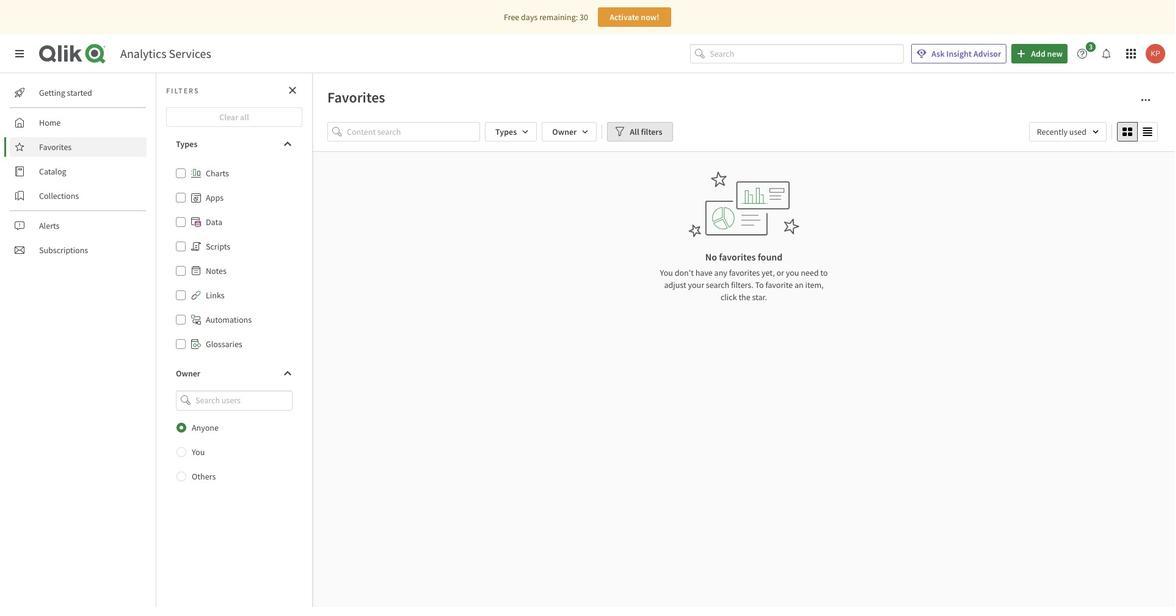 Task type: locate. For each thing, give the bounding box(es) containing it.
owner button for the types dropdown button to the left
[[166, 364, 302, 384]]

0 horizontal spatial owner button
[[166, 364, 302, 384]]

free days remaining: 30
[[504, 12, 588, 23]]

owner button inside the filters region
[[542, 122, 597, 142]]

to
[[755, 280, 764, 291]]

0 horizontal spatial types
[[176, 139, 197, 150]]

0 vertical spatial favorites
[[327, 88, 385, 107]]

1 vertical spatial types
[[176, 139, 197, 150]]

now!
[[641, 12, 659, 23]]

days
[[521, 12, 538, 23]]

or
[[777, 268, 784, 279]]

0 vertical spatial types
[[495, 126, 517, 137]]

add new
[[1031, 48, 1063, 59]]

favorites
[[719, 251, 756, 263], [729, 268, 760, 279]]

0 horizontal spatial favorites
[[39, 142, 72, 153]]

owner
[[552, 126, 577, 137], [176, 368, 200, 379]]

anyone
[[192, 422, 219, 433]]

navigation pane element
[[0, 78, 156, 265]]

None field
[[166, 391, 302, 411]]

1 horizontal spatial owner button
[[542, 122, 597, 142]]

favorites
[[327, 88, 385, 107], [39, 142, 72, 153]]

have
[[695, 268, 713, 279]]

1 vertical spatial owner
[[176, 368, 200, 379]]

filters
[[166, 86, 199, 95]]

recently
[[1037, 126, 1068, 137]]

adjust
[[664, 280, 686, 291]]

the
[[739, 292, 750, 303]]

types button
[[485, 122, 537, 142], [166, 134, 302, 154]]

you up others
[[192, 447, 205, 458]]

1 vertical spatial you
[[192, 447, 205, 458]]

searchbar element
[[690, 44, 904, 64]]

activate now!
[[610, 12, 659, 23]]

0 vertical spatial favorites
[[719, 251, 756, 263]]

0 vertical spatial you
[[660, 268, 673, 279]]

add
[[1031, 48, 1045, 59]]

recently used
[[1037, 126, 1087, 137]]

any
[[714, 268, 727, 279]]

owner button
[[542, 122, 597, 142], [166, 364, 302, 384]]

subscriptions link
[[10, 241, 147, 260]]

Content search text field
[[347, 122, 480, 142]]

found
[[758, 251, 783, 263]]

1 vertical spatial owner button
[[166, 364, 302, 384]]

filters region
[[327, 120, 1160, 144]]

types inside the filters region
[[495, 126, 517, 137]]

0 horizontal spatial you
[[192, 447, 205, 458]]

alerts link
[[10, 216, 147, 236]]

you
[[660, 268, 673, 279], [192, 447, 205, 458]]

0 horizontal spatial owner
[[176, 368, 200, 379]]

new
[[1047, 48, 1063, 59]]

more actions image
[[1141, 95, 1151, 105]]

1 vertical spatial favorites
[[39, 142, 72, 153]]

you up adjust
[[660, 268, 673, 279]]

types
[[495, 126, 517, 137], [176, 139, 197, 150]]

activate
[[610, 12, 639, 23]]

0 vertical spatial owner button
[[542, 122, 597, 142]]

1 horizontal spatial owner
[[552, 126, 577, 137]]

Search users text field
[[193, 391, 278, 411]]

subscriptions
[[39, 245, 88, 256]]

favorites up any
[[719, 251, 756, 263]]

1 horizontal spatial you
[[660, 268, 673, 279]]

free
[[504, 12, 519, 23]]

owner button for the types dropdown button in the filters region
[[542, 122, 597, 142]]

your
[[688, 280, 704, 291]]

1 horizontal spatial types button
[[485, 122, 537, 142]]

links
[[206, 290, 225, 301]]

favorite
[[766, 280, 793, 291]]

owner inside the filters region
[[552, 126, 577, 137]]

apps
[[206, 192, 224, 203]]

services
[[169, 46, 211, 61]]

types for the types dropdown button to the left
[[176, 139, 197, 150]]

no
[[705, 251, 717, 263]]

1 horizontal spatial types
[[495, 126, 517, 137]]

remaining:
[[539, 12, 578, 23]]

you
[[786, 268, 799, 279]]

all filters
[[630, 126, 662, 137]]

0 vertical spatial owner
[[552, 126, 577, 137]]

Recently used field
[[1029, 122, 1107, 142]]

scripts
[[206, 241, 230, 252]]

used
[[1069, 126, 1087, 137]]

ask insight advisor
[[932, 48, 1001, 59]]

owner option group
[[166, 416, 302, 489]]

collections link
[[10, 186, 147, 206]]

favorites inside navigation pane element
[[39, 142, 72, 153]]

favorites up filters.
[[729, 268, 760, 279]]

1 horizontal spatial favorites
[[327, 88, 385, 107]]



Task type: vqa. For each thing, say whether or not it's contained in the screenshot.
now!
yes



Task type: describe. For each thing, give the bounding box(es) containing it.
you inside the no favorites found you don't have any favorites yet, or you need to adjust your search filters. to favorite an item, click the star.
[[660, 268, 673, 279]]

1 vertical spatial favorites
[[729, 268, 760, 279]]

you inside owner option group
[[192, 447, 205, 458]]

star.
[[752, 292, 767, 303]]

types for the types dropdown button in the filters region
[[495, 126, 517, 137]]

to
[[820, 268, 828, 279]]

home
[[39, 117, 61, 128]]

ask insight advisor button
[[911, 44, 1007, 64]]

getting
[[39, 87, 65, 98]]

3 button
[[1072, 42, 1099, 64]]

filters
[[641, 126, 662, 137]]

item,
[[805, 280, 824, 291]]

started
[[67, 87, 92, 98]]

alerts
[[39, 220, 60, 231]]

home link
[[10, 113, 147, 133]]

others
[[192, 471, 216, 482]]

catalog
[[39, 166, 66, 177]]

switch view group
[[1117, 122, 1158, 142]]

an
[[795, 280, 804, 291]]

types button inside the filters region
[[485, 122, 537, 142]]

close sidebar menu image
[[15, 49, 24, 59]]

yet,
[[762, 268, 775, 279]]

click
[[721, 292, 737, 303]]

don't
[[675, 268, 694, 279]]

all
[[630, 126, 639, 137]]

notes
[[206, 266, 226, 277]]

glossaries
[[206, 339, 242, 350]]

charts
[[206, 168, 229, 179]]

getting started link
[[10, 83, 147, 103]]

add new button
[[1012, 44, 1068, 64]]

getting started
[[39, 87, 92, 98]]

30
[[580, 12, 588, 23]]

filters.
[[731, 280, 754, 291]]

0 horizontal spatial types button
[[166, 134, 302, 154]]

analytics services
[[120, 46, 211, 61]]

Search text field
[[710, 44, 904, 64]]

activate now! link
[[598, 7, 671, 27]]

no favorites found you don't have any favorites yet, or you need to adjust your search filters. to favorite an item, click the star.
[[660, 251, 828, 303]]

catalog link
[[10, 162, 147, 181]]

3
[[1089, 42, 1093, 51]]

favorites link
[[10, 137, 147, 157]]

analytics services element
[[120, 46, 211, 61]]

automations
[[206, 315, 252, 326]]

advisor
[[973, 48, 1001, 59]]

collections
[[39, 191, 79, 202]]

need
[[801, 268, 819, 279]]

search
[[706, 280, 729, 291]]

analytics
[[120, 46, 166, 61]]

data
[[206, 217, 222, 228]]

insight
[[946, 48, 972, 59]]

all filters button
[[607, 122, 673, 142]]

ask
[[932, 48, 945, 59]]

kendall parks image
[[1146, 44, 1165, 64]]



